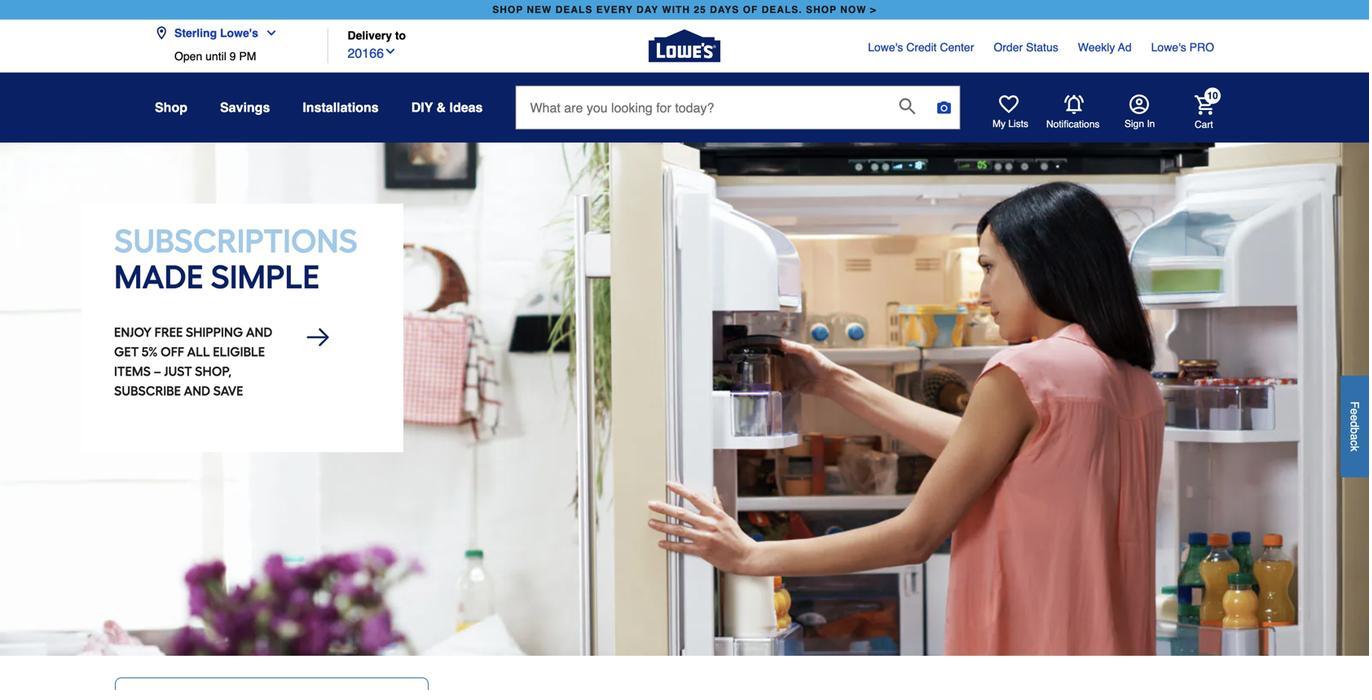 Task type: vqa. For each thing, say whether or not it's contained in the screenshot.
the middle the Lowe's
yes



Task type: locate. For each thing, give the bounding box(es) containing it.
lowe's home improvement logo image
[[649, 10, 721, 82]]

sterling lowe's button
[[155, 17, 284, 50]]

shop,
[[195, 364, 232, 380]]

shop left now
[[806, 4, 837, 15]]

subscribe
[[114, 384, 181, 399]]

lowe's for lowe's pro
[[1152, 41, 1187, 54]]

delivery to
[[348, 29, 406, 42]]

&
[[437, 100, 446, 115]]

day
[[637, 4, 659, 15]]

order
[[994, 41, 1023, 54]]

credit
[[907, 41, 937, 54]]

5%
[[142, 344, 158, 360]]

f e e d b a c k
[[1349, 402, 1362, 452]]

ideas
[[450, 100, 483, 115]]

all
[[187, 344, 210, 360]]

chevron down image
[[258, 26, 278, 40]]

shop new deals every day with 25 days of deals. shop now >
[[493, 4, 877, 15]]

lowe's
[[220, 26, 258, 40], [868, 41, 903, 54], [1152, 41, 1187, 54]]

installations button
[[303, 93, 379, 122]]

shop
[[493, 4, 523, 15], [806, 4, 837, 15]]

1 vertical spatial and
[[184, 384, 210, 399]]

weekly ad
[[1078, 41, 1132, 54]]

1 shop from the left
[[493, 4, 523, 15]]

2 horizontal spatial lowe's
[[1152, 41, 1187, 54]]

to
[[395, 29, 406, 42]]

shop new deals every day with 25 days of deals. shop now > link
[[489, 0, 880, 20]]

e
[[1349, 409, 1362, 415], [1349, 415, 1362, 422]]

delivery
[[348, 29, 392, 42]]

k
[[1349, 446, 1362, 452]]

1 e from the top
[[1349, 409, 1362, 415]]

sign
[[1125, 118, 1145, 130]]

sign in button
[[1125, 95, 1156, 130]]

days
[[710, 4, 740, 15]]

0 horizontal spatial lowe's
[[220, 26, 258, 40]]

until
[[206, 50, 226, 63]]

ad
[[1118, 41, 1132, 54]]

off
[[161, 344, 184, 360]]

1 horizontal spatial lowe's
[[868, 41, 903, 54]]

every
[[597, 4, 633, 15]]

open until 9 pm
[[174, 50, 256, 63]]

lowe's home improvement account image
[[1130, 95, 1150, 114]]

in
[[1147, 118, 1156, 130]]

lowe's home improvement notification center image
[[1065, 95, 1084, 114]]

0 horizontal spatial shop
[[493, 4, 523, 15]]

now
[[841, 4, 867, 15]]

save
[[213, 384, 243, 399]]

savings button
[[220, 93, 270, 122]]

cart
[[1195, 119, 1214, 130]]

lowe's credit center
[[868, 41, 975, 54]]

and up eligible
[[246, 325, 273, 340]]

1 horizontal spatial and
[[246, 325, 273, 340]]

subscriptions
[[114, 222, 358, 261]]

d
[[1349, 422, 1362, 428]]

free
[[155, 325, 183, 340]]

lowe's up the 9 at the left
[[220, 26, 258, 40]]

installations
[[303, 100, 379, 115]]

0 horizontal spatial and
[[184, 384, 210, 399]]

2 shop from the left
[[806, 4, 837, 15]]

>
[[871, 4, 877, 15]]

1 horizontal spatial shop
[[806, 4, 837, 15]]

lowe's pro
[[1152, 41, 1215, 54]]

of
[[743, 4, 758, 15]]

lowe's for lowe's credit center
[[868, 41, 903, 54]]

deals.
[[762, 4, 803, 15]]

lowe's left the pro
[[1152, 41, 1187, 54]]

10
[[1208, 90, 1219, 101]]

just
[[164, 364, 192, 380]]

e up b
[[1349, 415, 1362, 422]]

location image
[[155, 26, 168, 40]]

lowe's credit center link
[[868, 39, 975, 55]]

and
[[246, 325, 273, 340], [184, 384, 210, 399]]

2 e from the top
[[1349, 415, 1362, 422]]

and down the 'shop,'
[[184, 384, 210, 399]]

None search field
[[516, 86, 961, 145]]

diy & ideas
[[411, 100, 483, 115]]

shop left new
[[493, 4, 523, 15]]

simple
[[211, 258, 320, 297]]

a
[[1349, 434, 1362, 441]]

e up d
[[1349, 409, 1362, 415]]

sterling lowe's
[[174, 26, 258, 40]]

lowe's left 'credit'
[[868, 41, 903, 54]]



Task type: describe. For each thing, give the bounding box(es) containing it.
order status
[[994, 41, 1059, 54]]

made
[[114, 258, 204, 297]]

with
[[662, 4, 691, 15]]

open
[[174, 50, 202, 63]]

f
[[1349, 402, 1362, 409]]

deals
[[556, 4, 593, 15]]

20166 button
[[348, 42, 397, 63]]

subscriptions made simple
[[114, 222, 358, 297]]

shipping
[[186, 325, 243, 340]]

image image
[[0, 143, 1370, 656]]

my lists
[[993, 118, 1029, 130]]

eligible
[[213, 344, 265, 360]]

status
[[1026, 41, 1059, 54]]

my lists link
[[993, 95, 1029, 130]]

weekly ad link
[[1078, 39, 1132, 55]]

chevron down image
[[384, 45, 397, 58]]

sterling
[[174, 26, 217, 40]]

shop button
[[155, 93, 188, 122]]

pm
[[239, 50, 256, 63]]

camera image
[[936, 99, 953, 116]]

25
[[694, 4, 707, 15]]

notifications
[[1047, 118, 1100, 130]]

lists
[[1009, 118, 1029, 130]]

–
[[154, 364, 161, 380]]

lowe's home improvement cart image
[[1195, 95, 1215, 115]]

items
[[114, 364, 151, 380]]

f e e d b a c k button
[[1341, 376, 1370, 478]]

my
[[993, 118, 1006, 130]]

weekly
[[1078, 41, 1116, 54]]

lowe's pro link
[[1152, 39, 1215, 55]]

enjoy
[[114, 325, 152, 340]]

Search Query text field
[[516, 86, 887, 129]]

get
[[114, 344, 139, 360]]

pro
[[1190, 41, 1215, 54]]

order status link
[[994, 39, 1059, 55]]

savings
[[220, 100, 270, 115]]

sign in
[[1125, 118, 1156, 130]]

shop
[[155, 100, 188, 115]]

diy
[[411, 100, 433, 115]]

c
[[1349, 441, 1362, 446]]

b
[[1349, 428, 1362, 434]]

0 vertical spatial and
[[246, 325, 273, 340]]

enjoy free shipping and get 5% off all eligible items – just shop, subscribe and save
[[114, 325, 273, 399]]

center
[[940, 41, 975, 54]]

lowe's home improvement lists image
[[1000, 95, 1019, 114]]

20166
[[348, 46, 384, 61]]

search image
[[900, 98, 916, 114]]

9
[[230, 50, 236, 63]]

diy & ideas button
[[411, 93, 483, 122]]

lowe's inside button
[[220, 26, 258, 40]]

new
[[527, 4, 552, 15]]



